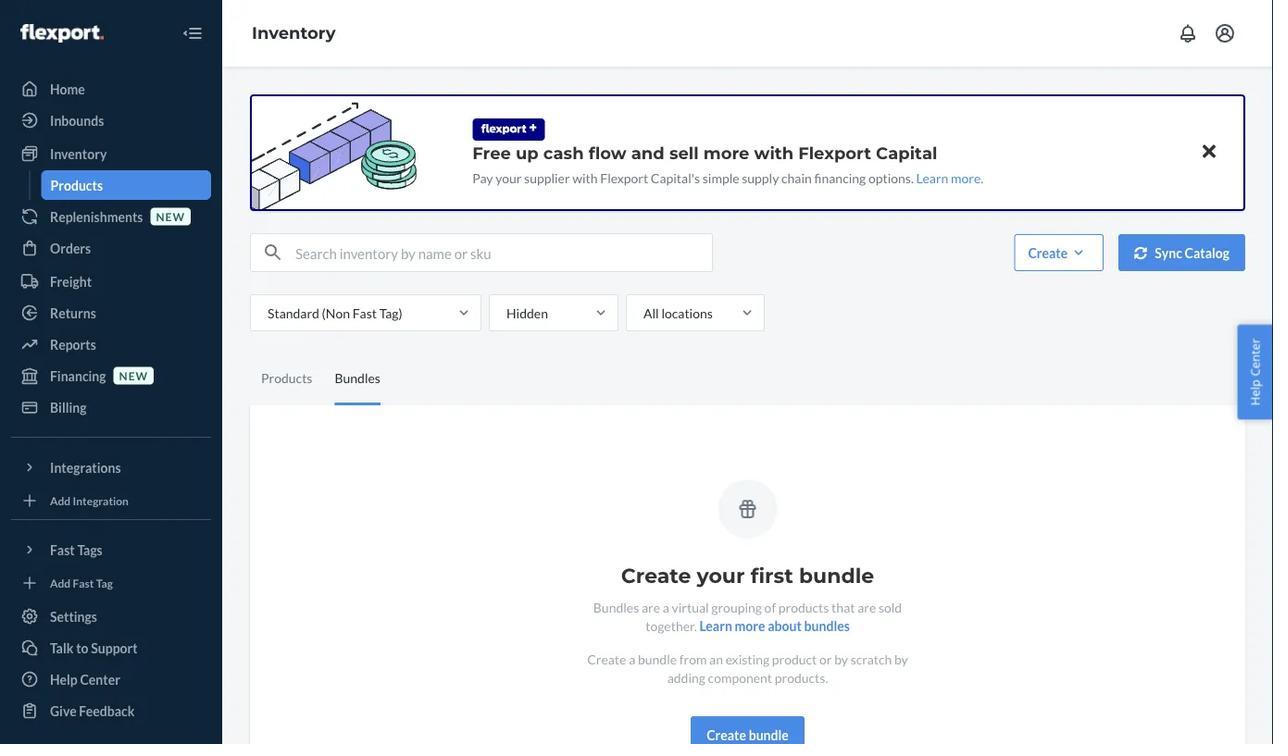 Task type: vqa. For each thing, say whether or not it's contained in the screenshot.
tab list
no



Task type: locate. For each thing, give the bounding box(es) containing it.
0 horizontal spatial by
[[834, 651, 848, 667]]

a
[[663, 600, 669, 615], [629, 651, 635, 667]]

0 vertical spatial help
[[1247, 380, 1263, 406]]

0 vertical spatial inventory
[[252, 23, 336, 43]]

standard (non fast tag)
[[268, 305, 402, 321]]

0 horizontal spatial new
[[119, 369, 148, 382]]

add up settings
[[50, 576, 71, 590]]

add integration
[[50, 494, 129, 507]]

catalog
[[1185, 245, 1230, 261]]

add
[[50, 494, 71, 507], [50, 576, 71, 590]]

a up together.
[[663, 600, 669, 615]]

inventory link
[[252, 23, 336, 43], [11, 139, 211, 169]]

inventory
[[252, 23, 336, 43], [50, 146, 107, 162]]

0 horizontal spatial help
[[50, 672, 78, 687]]

1 horizontal spatial bundles
[[593, 600, 639, 615]]

0 horizontal spatial center
[[80, 672, 120, 687]]

0 horizontal spatial a
[[629, 651, 635, 667]]

0 horizontal spatial help center
[[50, 672, 120, 687]]

flexport logo image
[[20, 24, 104, 43]]

center inside button
[[1247, 339, 1263, 377]]

by right or
[[834, 651, 848, 667]]

(non
[[322, 305, 350, 321]]

0 vertical spatial more
[[703, 143, 749, 163]]

1 vertical spatial inventory
[[50, 146, 107, 162]]

simple
[[703, 170, 739, 186]]

1 horizontal spatial flexport
[[798, 143, 871, 163]]

1 horizontal spatial a
[[663, 600, 669, 615]]

your right the pay
[[496, 170, 522, 186]]

0 horizontal spatial your
[[496, 170, 522, 186]]

1 horizontal spatial new
[[156, 210, 185, 223]]

are up together.
[[642, 600, 660, 615]]

1 vertical spatial add
[[50, 576, 71, 590]]

more up simple
[[703, 143, 749, 163]]

create inside create button
[[1028, 245, 1068, 261]]

reports
[[50, 337, 96, 352]]

of
[[764, 600, 776, 615]]

1 vertical spatial help
[[50, 672, 78, 687]]

1 vertical spatial flexport
[[600, 170, 648, 186]]

1 vertical spatial learn
[[699, 618, 732, 634]]

give
[[50, 703, 77, 719]]

from
[[679, 651, 707, 667]]

more right options.
[[951, 170, 981, 186]]

talk to support
[[50, 640, 138, 656]]

0 vertical spatial fast
[[352, 305, 377, 321]]

up
[[516, 143, 539, 163]]

0 horizontal spatial bundle
[[638, 651, 677, 667]]

inbounds
[[50, 112, 104, 128]]

fast tags
[[50, 542, 103, 558]]

cash
[[543, 143, 584, 163]]

add fast tag
[[50, 576, 113, 590]]

1 vertical spatial bundle
[[638, 651, 677, 667]]

create inside create bundle button
[[707, 727, 746, 743]]

1 vertical spatial new
[[119, 369, 148, 382]]

your inside free up cash flow and sell more with flexport capital pay your supplier with flexport capital's simple supply chain financing options. learn more .
[[496, 170, 522, 186]]

1 horizontal spatial inventory
[[252, 23, 336, 43]]

0 horizontal spatial inventory
[[50, 146, 107, 162]]

create a bundle from an existing product or by scratch by adding component products.
[[587, 651, 908, 686]]

help center inside button
[[1247, 339, 1263, 406]]

bundles down the (non
[[335, 370, 380, 386]]

create button
[[1014, 234, 1104, 271]]

are left sold
[[858, 600, 876, 615]]

fast
[[352, 305, 377, 321], [50, 542, 75, 558], [73, 576, 94, 590]]

create for create bundle
[[707, 727, 746, 743]]

0 vertical spatial products
[[50, 177, 103, 193]]

0 horizontal spatial with
[[572, 170, 598, 186]]

0 horizontal spatial learn
[[699, 618, 732, 634]]

Search inventory by name or sku text field
[[295, 234, 712, 271]]

bundle inside button
[[749, 727, 789, 743]]

1 horizontal spatial by
[[894, 651, 908, 667]]

0 vertical spatial help center
[[1247, 339, 1263, 406]]

learn down capital
[[916, 170, 948, 186]]

by right scratch
[[894, 651, 908, 667]]

component
[[708, 670, 772, 686]]

your up the grouping
[[697, 563, 745, 588]]

1 horizontal spatial learn
[[916, 170, 948, 186]]

standard
[[268, 305, 319, 321]]

1 horizontal spatial inventory link
[[252, 23, 336, 43]]

1 horizontal spatial help
[[1247, 380, 1263, 406]]

0 vertical spatial center
[[1247, 339, 1263, 377]]

0 vertical spatial your
[[496, 170, 522, 186]]

fast left tag)
[[352, 305, 377, 321]]

fast left tag
[[73, 576, 94, 590]]

bundle down component
[[749, 727, 789, 743]]

1 vertical spatial center
[[80, 672, 120, 687]]

products down standard
[[261, 370, 312, 386]]

tag
[[96, 576, 113, 590]]

learn inside 'button'
[[699, 618, 732, 634]]

capital's
[[651, 170, 700, 186]]

more down the grouping
[[735, 618, 765, 634]]

0 vertical spatial inventory link
[[252, 23, 336, 43]]

flexport down flow
[[600, 170, 648, 186]]

0 vertical spatial bundles
[[335, 370, 380, 386]]

new for financing
[[119, 369, 148, 382]]

tags
[[77, 542, 103, 558]]

1 add from the top
[[50, 494, 71, 507]]

.
[[981, 170, 984, 186]]

1 horizontal spatial help center
[[1247, 339, 1263, 406]]

first
[[751, 563, 793, 588]]

1 horizontal spatial center
[[1247, 339, 1263, 377]]

by
[[834, 651, 848, 667], [894, 651, 908, 667]]

1 horizontal spatial with
[[754, 143, 794, 163]]

options.
[[868, 170, 914, 186]]

integrations button
[[11, 453, 211, 482]]

1 horizontal spatial are
[[858, 600, 876, 615]]

your
[[496, 170, 522, 186], [697, 563, 745, 588]]

bundles inside bundles are a virtual grouping of products that are sold together.
[[593, 600, 639, 615]]

financing
[[50, 368, 106, 384]]

products
[[50, 177, 103, 193], [261, 370, 312, 386]]

1 horizontal spatial bundle
[[749, 727, 789, 743]]

0 horizontal spatial bundles
[[335, 370, 380, 386]]

with down cash
[[572, 170, 598, 186]]

fast left tags
[[50, 542, 75, 558]]

bundle up adding
[[638, 651, 677, 667]]

sell
[[669, 143, 699, 163]]

center
[[1247, 339, 1263, 377], [80, 672, 120, 687]]

with
[[754, 143, 794, 163], [572, 170, 598, 186]]

0 horizontal spatial are
[[642, 600, 660, 615]]

more inside 'button'
[[735, 618, 765, 634]]

grouping
[[711, 600, 762, 615]]

new down products link
[[156, 210, 185, 223]]

flexport up the financing
[[798, 143, 871, 163]]

integrations
[[50, 460, 121, 475]]

1 vertical spatial products
[[261, 370, 312, 386]]

1 vertical spatial bundles
[[593, 600, 639, 615]]

financing
[[814, 170, 866, 186]]

2 add from the top
[[50, 576, 71, 590]]

products up replenishments
[[50, 177, 103, 193]]

flexport
[[798, 143, 871, 163], [600, 170, 648, 186]]

help center
[[1247, 339, 1263, 406], [50, 672, 120, 687]]

bundles left the virtual
[[593, 600, 639, 615]]

bundle
[[799, 563, 874, 588], [638, 651, 677, 667], [749, 727, 789, 743]]

a left from at the right bottom
[[629, 651, 635, 667]]

products link
[[41, 170, 211, 200]]

1 vertical spatial more
[[951, 170, 981, 186]]

1 vertical spatial your
[[697, 563, 745, 588]]

returns
[[50, 305, 96, 321]]

2 vertical spatial bundle
[[749, 727, 789, 743]]

sync alt image
[[1134, 247, 1147, 259]]

more
[[703, 143, 749, 163], [951, 170, 981, 186], [735, 618, 765, 634]]

home
[[50, 81, 85, 97]]

inventory inside 'link'
[[50, 146, 107, 162]]

help
[[1247, 380, 1263, 406], [50, 672, 78, 687]]

with up supply
[[754, 143, 794, 163]]

create for create a bundle from an existing product or by scratch by adding component products.
[[587, 651, 626, 667]]

learn down the grouping
[[699, 618, 732, 634]]

new down reports link
[[119, 369, 148, 382]]

0 horizontal spatial inventory link
[[11, 139, 211, 169]]

settings
[[50, 609, 97, 625]]

help inside help center button
[[1247, 380, 1263, 406]]

are
[[642, 600, 660, 615], [858, 600, 876, 615]]

2 horizontal spatial bundle
[[799, 563, 874, 588]]

a inside bundles are a virtual grouping of products that are sold together.
[[663, 600, 669, 615]]

bundle up that
[[799, 563, 874, 588]]

0 vertical spatial learn
[[916, 170, 948, 186]]

returns link
[[11, 298, 211, 328]]

1 vertical spatial fast
[[50, 542, 75, 558]]

0 vertical spatial new
[[156, 210, 185, 223]]

1 horizontal spatial your
[[697, 563, 745, 588]]

add left integration
[[50, 494, 71, 507]]

1 vertical spatial a
[[629, 651, 635, 667]]

chain
[[781, 170, 812, 186]]

adding
[[667, 670, 705, 686]]

0 vertical spatial a
[[663, 600, 669, 615]]

2 vertical spatial more
[[735, 618, 765, 634]]

freight link
[[11, 267, 211, 296]]

create inside create a bundle from an existing product or by scratch by adding component products.
[[587, 651, 626, 667]]

0 vertical spatial add
[[50, 494, 71, 507]]

free
[[472, 143, 511, 163]]

products.
[[775, 670, 828, 686]]



Task type: describe. For each thing, give the bounding box(es) containing it.
tag)
[[379, 305, 402, 321]]

2 vertical spatial fast
[[73, 576, 94, 590]]

capital
[[876, 143, 937, 163]]

create bundle link
[[691, 717, 804, 744]]

bundles are a virtual grouping of products that are sold together.
[[593, 600, 902, 634]]

billing link
[[11, 393, 211, 422]]

orders link
[[11, 233, 211, 263]]

new for replenishments
[[156, 210, 185, 223]]

create bundle
[[707, 727, 789, 743]]

supply
[[742, 170, 779, 186]]

help center button
[[1237, 325, 1273, 420]]

1 vertical spatial inventory link
[[11, 139, 211, 169]]

0 horizontal spatial flexport
[[600, 170, 648, 186]]

all locations
[[643, 305, 713, 321]]

an
[[709, 651, 723, 667]]

add fast tag link
[[11, 572, 211, 594]]

flow
[[589, 143, 626, 163]]

locations
[[661, 305, 713, 321]]

close image
[[1203, 140, 1216, 163]]

open notifications image
[[1177, 22, 1199, 44]]

to
[[76, 640, 88, 656]]

1 vertical spatial help center
[[50, 672, 120, 687]]

about
[[768, 618, 802, 634]]

supplier
[[524, 170, 570, 186]]

0 horizontal spatial products
[[50, 177, 103, 193]]

free up cash flow and sell more with flexport capital pay your supplier with flexport capital's simple supply chain financing options. learn more .
[[472, 143, 984, 186]]

scratch
[[851, 651, 892, 667]]

create for create your first bundle
[[621, 563, 691, 588]]

product
[[772, 651, 817, 667]]

create bundle button
[[691, 717, 804, 744]]

add integration link
[[11, 490, 211, 512]]

sync catalog button
[[1119, 234, 1245, 271]]

inbounds link
[[11, 106, 211, 135]]

1 vertical spatial with
[[572, 170, 598, 186]]

hidden
[[506, 305, 548, 321]]

help inside help center link
[[50, 672, 78, 687]]

learn more about bundles button
[[699, 617, 850, 635]]

pay
[[472, 170, 493, 186]]

freight
[[50, 274, 92, 289]]

bundles
[[804, 618, 850, 634]]

fast inside dropdown button
[[50, 542, 75, 558]]

existing
[[726, 651, 769, 667]]

talk
[[50, 640, 74, 656]]

bundles for bundles
[[335, 370, 380, 386]]

that
[[832, 600, 855, 615]]

a inside create a bundle from an existing product or by scratch by adding component products.
[[629, 651, 635, 667]]

close navigation image
[[181, 22, 204, 44]]

sync
[[1155, 245, 1182, 261]]

give feedback button
[[11, 696, 211, 726]]

2 are from the left
[[858, 600, 876, 615]]

add for add integration
[[50, 494, 71, 507]]

all
[[643, 305, 659, 321]]

open account menu image
[[1214, 22, 1236, 44]]

0 vertical spatial bundle
[[799, 563, 874, 588]]

products
[[778, 600, 829, 615]]

learn inside free up cash flow and sell more with flexport capital pay your supplier with flexport capital's simple supply chain financing options. learn more .
[[916, 170, 948, 186]]

billing
[[50, 400, 87, 415]]

orders
[[50, 240, 91, 256]]

replenishments
[[50, 209, 143, 225]]

create for create
[[1028, 245, 1068, 261]]

0 vertical spatial flexport
[[798, 143, 871, 163]]

bundles for bundles are a virtual grouping of products that are sold together.
[[593, 600, 639, 615]]

give feedback
[[50, 703, 135, 719]]

talk to support button
[[11, 633, 211, 663]]

1 by from the left
[[834, 651, 848, 667]]

integration
[[73, 494, 129, 507]]

settings link
[[11, 602, 211, 631]]

fast tags button
[[11, 535, 211, 565]]

virtual
[[672, 600, 709, 615]]

and
[[631, 143, 665, 163]]

learn more link
[[916, 170, 981, 186]]

home link
[[11, 74, 211, 104]]

feedback
[[79, 703, 135, 719]]

together.
[[645, 618, 697, 634]]

bundle inside create a bundle from an existing product or by scratch by adding component products.
[[638, 651, 677, 667]]

sold
[[879, 600, 902, 615]]

1 are from the left
[[642, 600, 660, 615]]

2 by from the left
[[894, 651, 908, 667]]

help center link
[[11, 665, 211, 694]]

reports link
[[11, 330, 211, 359]]

0 vertical spatial with
[[754, 143, 794, 163]]

learn more about bundles
[[699, 618, 850, 634]]

sync catalog
[[1155, 245, 1230, 261]]

support
[[91, 640, 138, 656]]

create your first bundle
[[621, 563, 874, 588]]

add for add fast tag
[[50, 576, 71, 590]]

1 horizontal spatial products
[[261, 370, 312, 386]]

or
[[819, 651, 832, 667]]



